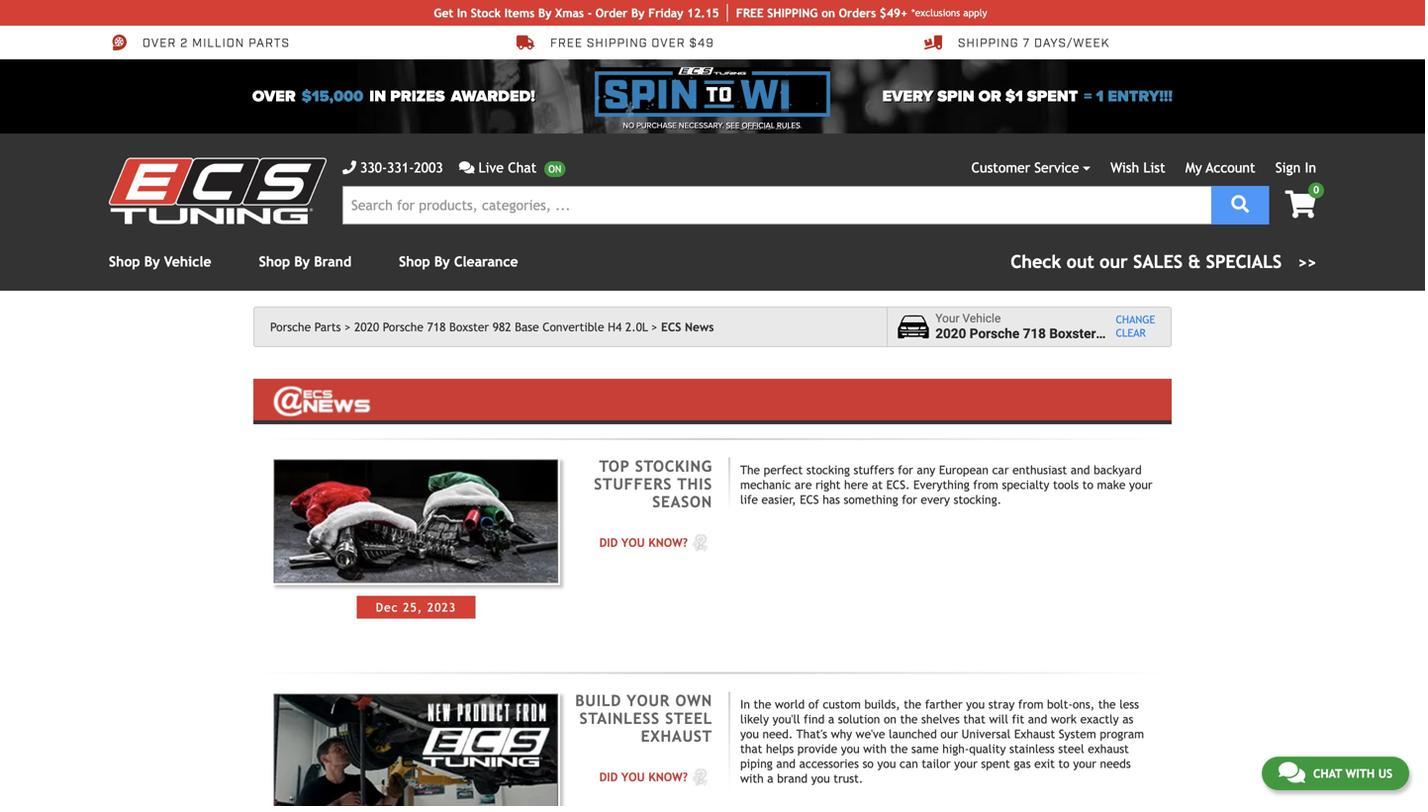 Task type: vqa. For each thing, say whether or not it's contained in the screenshot.
Feb inside Feb 21, 2024 | New Product Our add-on diffuser is a unique option for balancing out the rear bumper with the height of the front bumper for that level to ground appearance.
no



Task type: locate. For each thing, give the bounding box(es) containing it.
comments image
[[459, 161, 475, 175]]

0 vertical spatial 6 image
[[688, 533, 713, 553]]

0 vertical spatial in
[[457, 6, 467, 20]]

a right find
[[828, 713, 835, 727]]

0 vertical spatial did
[[600, 536, 618, 550]]

over
[[143, 35, 176, 51], [252, 87, 296, 106]]

1 horizontal spatial exhaust
[[1015, 728, 1056, 742]]

1 vertical spatial on
[[884, 713, 897, 727]]

6 image down season on the bottom
[[688, 533, 713, 553]]

that up piping
[[741, 743, 763, 756]]

my account
[[1186, 160, 1256, 176]]

ecs left 'news'
[[661, 320, 681, 334]]

see
[[726, 121, 740, 131]]

spent down quality
[[981, 757, 1011, 771]]

by left clearance
[[434, 254, 450, 270]]

your
[[1130, 478, 1153, 492], [955, 757, 978, 771], [1073, 757, 1097, 771]]

did for build your own stainless steel exhaust
[[600, 771, 618, 784]]

1 vertical spatial over
[[252, 87, 296, 106]]

over 2 million parts link
[[109, 34, 290, 51]]

0 vertical spatial your
[[936, 312, 960, 326]]

0 horizontal spatial to
[[1059, 757, 1070, 771]]

tailor
[[922, 757, 951, 771]]

1 horizontal spatial 2020
[[936, 326, 967, 342]]

clear
[[1116, 327, 1146, 340]]

0 horizontal spatial 718
[[427, 320, 446, 334]]

and right 'fit'
[[1028, 713, 1048, 727]]

0 link
[[1270, 183, 1325, 220]]

by left brand
[[294, 254, 310, 270]]

you for steel
[[622, 771, 645, 784]]

your down backyard on the bottom of page
[[1130, 478, 1153, 492]]

spent inside in the world of custom builds, the farther you stray from bolt-ons, the less likely you'll find a solution on the shelves that will fit and work exactly as you need.   that's why we've launched our universal exhaust system program that helps provide you with the same high-quality stainless steel exhaust piping and accessories so you can tailor your spent gas exit to your needs with a brand you trust.
[[981, 757, 1011, 771]]

base down change
[[1126, 326, 1156, 342]]

boxster down shop by clearance link
[[449, 320, 489, 334]]

ecs down are
[[800, 493, 819, 507]]

0 horizontal spatial your
[[627, 693, 670, 710]]

h4 left "ecs news"
[[608, 320, 622, 334]]

0 horizontal spatial from
[[974, 478, 999, 492]]

2.0l down specials
[[1253, 326, 1280, 342]]

2.0l inside your vehicle 2020 porsche 718 boxster 982 base convertible h4 2.0l
[[1253, 326, 1280, 342]]

by for shop by clearance
[[434, 254, 450, 270]]

2 you from the top
[[622, 771, 645, 784]]

1 vertical spatial ecs
[[800, 493, 819, 507]]

shop by brand
[[259, 254, 352, 270]]

dec 25, 2023 link
[[272, 458, 561, 619]]

you down build your own stainless steel exhaust 'link'
[[622, 771, 645, 784]]

wish
[[1111, 160, 1140, 176]]

build your own stainless steel exhaust
[[575, 693, 713, 746]]

6 image for build your own stainless steel exhaust
[[688, 768, 713, 787]]

718 down shop by clearance link
[[427, 320, 446, 334]]

for up the ecs.
[[898, 463, 914, 477]]

in right sign
[[1305, 160, 1317, 176]]

0 vertical spatial ecs
[[661, 320, 681, 334]]

0 vertical spatial vehicle
[[164, 254, 211, 270]]

with down piping
[[741, 772, 764, 786]]

wish list
[[1111, 160, 1166, 176]]

0 vertical spatial on
[[822, 6, 836, 20]]

2020
[[354, 320, 379, 334], [936, 326, 967, 342]]

bolt-
[[1047, 698, 1073, 712]]

your
[[936, 312, 960, 326], [627, 693, 670, 710]]

in the world of custom builds, the farther you stray from bolt-ons, the less likely you'll find a solution on the shelves that will fit and work exactly as you need.   that's why we've launched our universal exhaust system program that helps provide you with the same high-quality stainless steel exhaust piping and accessories so you can tailor your spent gas exit to your needs with a brand you trust.
[[741, 698, 1145, 786]]

top stocking stuffers this season
[[594, 458, 713, 511]]

know? down season on the bottom
[[649, 536, 688, 550]]

by left xmas
[[538, 6, 552, 20]]

chat with us link
[[1262, 757, 1410, 791]]

did for top stocking stuffers this season
[[600, 536, 618, 550]]

1 vertical spatial a
[[768, 772, 774, 786]]

can
[[900, 757, 919, 771]]

that up universal
[[964, 713, 986, 727]]

build
[[575, 693, 622, 710]]

and down helps at the bottom right of the page
[[777, 757, 796, 771]]

0 horizontal spatial boxster
[[449, 320, 489, 334]]

ecs inside the perfect stocking stuffers for any european car enthusiast and backyard mechanic are right here at ecs.   everything from specialty tools to make your life easier, ecs has something for every stocking.
[[800, 493, 819, 507]]

stray
[[989, 698, 1015, 712]]

2.0l
[[626, 320, 648, 334], [1253, 326, 1280, 342]]

necessary.
[[679, 121, 724, 131]]

25,
[[403, 601, 423, 615]]

to inside in the world of custom builds, the farther you stray from bolt-ons, the less likely you'll find a solution on the shelves that will fit and work exactly as you need.   that's why we've launched our universal exhaust system program that helps provide you with the same high-quality stainless steel exhaust piping and accessories so you can tailor your spent gas exit to your needs with a brand you trust.
[[1059, 757, 1070, 771]]

1 vertical spatial and
[[1028, 713, 1048, 727]]

0 vertical spatial over
[[143, 35, 176, 51]]

the perfect stocking stuffers for any european car enthusiast and backyard mechanic are right here at ecs.   everything from specialty tools to make your life easier, ecs has something for every stocking.
[[741, 463, 1153, 507]]

2 vertical spatial in
[[741, 698, 750, 712]]

for down the ecs.
[[902, 493, 918, 507]]

718 left clear
[[1023, 326, 1046, 342]]

your inside the perfect stocking stuffers for any european car enthusiast and backyard mechanic are right here at ecs.   everything from specialty tools to make your life easier, ecs has something for every stocking.
[[1130, 478, 1153, 492]]

my
[[1186, 160, 1203, 176]]

know? down steel
[[649, 771, 688, 784]]

vehicle inside your vehicle 2020 porsche 718 boxster 982 base convertible h4 2.0l
[[963, 312, 1001, 326]]

your down high-
[[955, 757, 978, 771]]

1 horizontal spatial 982
[[1100, 326, 1123, 342]]

did you know? down build your own stainless steel exhaust 'link'
[[600, 771, 688, 784]]

to inside the perfect stocking stuffers for any european car enthusiast and backyard mechanic are right here at ecs.   everything from specialty tools to make your life easier, ecs has something for every stocking.
[[1083, 478, 1094, 492]]

1 horizontal spatial from
[[1019, 698, 1044, 712]]

your down steel
[[1073, 757, 1097, 771]]

accessories
[[799, 757, 859, 771]]

1 horizontal spatial 718
[[1023, 326, 1046, 342]]

you
[[966, 698, 985, 712], [741, 728, 759, 742], [841, 743, 860, 756], [878, 757, 896, 771], [812, 772, 830, 786]]

2 shop from the left
[[259, 254, 290, 270]]

1 horizontal spatial h4
[[1233, 326, 1250, 342]]

you for season
[[622, 536, 645, 550]]

by down ecs tuning image
[[144, 254, 160, 270]]

builds,
[[865, 698, 901, 712]]

1 know? from the top
[[649, 536, 688, 550]]

orders
[[839, 6, 876, 20]]

provide
[[798, 743, 838, 756]]

0 horizontal spatial and
[[777, 757, 796, 771]]

with down we've
[[864, 743, 887, 756]]

why
[[831, 728, 852, 742]]

1 horizontal spatial and
[[1028, 713, 1048, 727]]

farther
[[925, 698, 963, 712]]

1 horizontal spatial on
[[884, 713, 897, 727]]

0 vertical spatial know?
[[649, 536, 688, 550]]

brand
[[314, 254, 352, 270]]

7
[[1023, 35, 1031, 51]]

0 vertical spatial did you know?
[[600, 536, 688, 550]]

base inside your vehicle 2020 porsche 718 boxster 982 base convertible h4 2.0l
[[1126, 326, 1156, 342]]

&
[[1189, 251, 1201, 272]]

0 horizontal spatial exhaust
[[641, 728, 713, 746]]

base down clearance
[[515, 320, 539, 334]]

0 horizontal spatial 2.0l
[[626, 320, 648, 334]]

1 horizontal spatial a
[[828, 713, 835, 727]]

you down why
[[841, 743, 860, 756]]

get
[[434, 6, 454, 20]]

1 you from the top
[[622, 536, 645, 550]]

0 horizontal spatial your
[[955, 757, 978, 771]]

1 vertical spatial for
[[902, 493, 918, 507]]

0 horizontal spatial spent
[[981, 757, 1011, 771]]

see official rules link
[[726, 120, 801, 132]]

to right tools
[[1083, 478, 1094, 492]]

0 vertical spatial you
[[622, 536, 645, 550]]

1 horizontal spatial boxster
[[1050, 326, 1096, 342]]

exhaust down own
[[641, 728, 713, 746]]

from up 'fit'
[[1019, 698, 1044, 712]]

convertible
[[543, 320, 604, 334], [1160, 326, 1229, 342]]

1 vertical spatial your
[[627, 693, 670, 710]]

1 vertical spatial in
[[1305, 160, 1317, 176]]

find
[[804, 713, 825, 727]]

1 horizontal spatial in
[[741, 698, 750, 712]]

ship
[[768, 6, 792, 20]]

on
[[822, 6, 836, 20], [884, 713, 897, 727]]

did down 'stuffers'
[[600, 536, 618, 550]]

from inside in the world of custom builds, the farther you stray from bolt-ons, the less likely you'll find a solution on the shelves that will fit and work exactly as you need.   that's why we've launched our universal exhaust system program that helps provide you with the same high-quality stainless steel exhaust piping and accessories so you can tailor your spent gas exit to your needs with a brand you trust.
[[1019, 698, 1044, 712]]

1 vertical spatial you
[[622, 771, 645, 784]]

1 vertical spatial from
[[1019, 698, 1044, 712]]

2 did from the top
[[600, 771, 618, 784]]

will
[[989, 713, 1009, 727]]

*exclusions apply link
[[912, 5, 988, 20]]

1 horizontal spatial to
[[1083, 478, 1094, 492]]

1 horizontal spatial shop
[[259, 254, 290, 270]]

ecs
[[661, 320, 681, 334], [800, 493, 819, 507]]

1 horizontal spatial chat
[[1314, 767, 1343, 781]]

982
[[493, 320, 511, 334], [1100, 326, 1123, 342]]

chat right comments image
[[1314, 767, 1343, 781]]

did down "stainless"
[[600, 771, 618, 784]]

1 vertical spatial vehicle
[[963, 312, 1001, 326]]

0 horizontal spatial on
[[822, 6, 836, 20]]

ecs tuning 'spin to win' contest logo image
[[595, 67, 831, 117]]

in right get at the left
[[457, 6, 467, 20]]

2 know? from the top
[[649, 771, 688, 784]]

free ship ping on orders $49+ *exclusions apply
[[736, 6, 988, 20]]

2.0l left "ecs news"
[[626, 320, 648, 334]]

2 6 image from the top
[[688, 768, 713, 787]]

2 horizontal spatial shop
[[399, 254, 430, 270]]

0 vertical spatial to
[[1083, 478, 1094, 492]]

h4 down specials
[[1233, 326, 1250, 342]]

0 horizontal spatial with
[[741, 772, 764, 786]]

you down 'stuffers'
[[622, 536, 645, 550]]

exhaust inside build your own stainless steel exhaust
[[641, 728, 713, 746]]

0 vertical spatial that
[[964, 713, 986, 727]]

718
[[427, 320, 446, 334], [1023, 326, 1046, 342]]

0 horizontal spatial base
[[515, 320, 539, 334]]

0 horizontal spatial over
[[143, 35, 176, 51]]

my account link
[[1186, 160, 1256, 176]]

1 vertical spatial know?
[[649, 771, 688, 784]]

1 6 image from the top
[[688, 533, 713, 553]]

sales
[[1134, 251, 1183, 272]]

1 horizontal spatial over
[[252, 87, 296, 106]]

982 inside your vehicle 2020 porsche 718 boxster 982 base convertible h4 2.0l
[[1100, 326, 1123, 342]]

over 2 million parts
[[143, 35, 290, 51]]

1 vertical spatial did
[[600, 771, 618, 784]]

shopping cart image
[[1285, 191, 1317, 218]]

1 horizontal spatial your
[[936, 312, 960, 326]]

6 image left piping
[[688, 768, 713, 787]]

1 vertical spatial spent
[[981, 757, 1011, 771]]

to down steel
[[1059, 757, 1070, 771]]

0 horizontal spatial h4
[[608, 320, 622, 334]]

know? for steel
[[649, 771, 688, 784]]

0 horizontal spatial a
[[768, 772, 774, 786]]

over left 2
[[143, 35, 176, 51]]

1 vertical spatial did you know?
[[600, 771, 688, 784]]

2020 porsche 718 boxster 982 base convertible h4 2.0l link
[[354, 320, 658, 334]]

1 did from the top
[[600, 536, 618, 550]]

2 horizontal spatial with
[[1346, 767, 1375, 781]]

1 horizontal spatial convertible
[[1160, 326, 1229, 342]]

did you know? down season on the bottom
[[600, 536, 688, 550]]

top stocking stuffers this season image
[[272, 458, 561, 585]]

car
[[993, 463, 1009, 477]]

0 vertical spatial from
[[974, 478, 999, 492]]

330-331-2003 link
[[343, 157, 443, 178]]

12.15
[[687, 6, 719, 20]]

and up tools
[[1071, 463, 1090, 477]]

chat right live
[[508, 160, 537, 176]]

0 vertical spatial for
[[898, 463, 914, 477]]

customer service
[[972, 160, 1080, 176]]

0 horizontal spatial shop
[[109, 254, 140, 270]]

1 horizontal spatial base
[[1126, 326, 1156, 342]]

stainless
[[1010, 743, 1055, 756]]

from up stocking. at right bottom
[[974, 478, 999, 492]]

0 vertical spatial spent
[[1027, 87, 1078, 106]]

331-
[[387, 160, 414, 176]]

1 horizontal spatial 2.0l
[[1253, 326, 1280, 342]]

clearance
[[454, 254, 518, 270]]

customer
[[972, 160, 1031, 176]]

tools
[[1053, 478, 1079, 492]]

0 horizontal spatial that
[[741, 743, 763, 756]]

porsche
[[270, 320, 311, 334], [383, 320, 424, 334], [970, 326, 1020, 342]]

spent left =
[[1027, 87, 1078, 106]]

comments image
[[1279, 761, 1306, 785]]

0 horizontal spatial porsche
[[270, 320, 311, 334]]

h4 inside your vehicle 2020 porsche 718 boxster 982 base convertible h4 2.0l
[[1233, 326, 1250, 342]]

1 horizontal spatial vehicle
[[963, 312, 1001, 326]]

on right ping
[[822, 6, 836, 20]]

1 shop from the left
[[109, 254, 140, 270]]

shelves
[[922, 713, 960, 727]]

over down 'parts'
[[252, 87, 296, 106]]

in up likely
[[741, 698, 750, 712]]

3 shop from the left
[[399, 254, 430, 270]]

0 vertical spatial chat
[[508, 160, 537, 176]]

stuffers
[[854, 463, 895, 477]]

shop for shop by vehicle
[[109, 254, 140, 270]]

wish list link
[[1111, 160, 1166, 176]]

2 horizontal spatial and
[[1071, 463, 1090, 477]]

items
[[505, 6, 535, 20]]

1 horizontal spatial ecs
[[800, 493, 819, 507]]

2 horizontal spatial porsche
[[970, 326, 1020, 342]]

by for shop by brand
[[294, 254, 310, 270]]

in
[[369, 87, 386, 106]]

1 did you know? from the top
[[600, 536, 688, 550]]

on down builds,
[[884, 713, 897, 727]]

6 image
[[688, 533, 713, 553], [688, 768, 713, 787]]

with left us
[[1346, 767, 1375, 781]]

exhaust up stainless
[[1015, 728, 1056, 742]]

a down piping
[[768, 772, 774, 786]]

1 vertical spatial 6 image
[[688, 768, 713, 787]]

1 exhaust from the left
[[1015, 728, 1056, 742]]

2 horizontal spatial your
[[1130, 478, 1153, 492]]

build your own stainless steel exhaust link
[[575, 693, 713, 746]]

chat inside 'link'
[[1314, 767, 1343, 781]]

1 vertical spatial to
[[1059, 757, 1070, 771]]

us
[[1379, 767, 1393, 781]]

1 horizontal spatial that
[[964, 713, 986, 727]]

less
[[1120, 698, 1139, 712]]

0 horizontal spatial in
[[457, 6, 467, 20]]

330-
[[360, 160, 387, 176]]

your inside your vehicle 2020 porsche 718 boxster 982 base convertible h4 2.0l
[[936, 312, 960, 326]]

0 vertical spatial and
[[1071, 463, 1090, 477]]

1 vertical spatial chat
[[1314, 767, 1343, 781]]

boxster left clear
[[1050, 326, 1096, 342]]

2 horizontal spatial in
[[1305, 160, 1317, 176]]

2 exhaust from the left
[[641, 728, 713, 746]]

2 did you know? from the top
[[600, 771, 688, 784]]

that
[[964, 713, 986, 727], [741, 743, 763, 756]]

stocking
[[635, 458, 713, 476]]



Task type: describe. For each thing, give the bounding box(es) containing it.
mechanic
[[741, 478, 791, 492]]

0 vertical spatial a
[[828, 713, 835, 727]]

of
[[809, 698, 819, 712]]

2023
[[427, 601, 456, 615]]

live
[[479, 160, 504, 176]]

our
[[941, 728, 958, 742]]

easier,
[[762, 493, 797, 507]]

helps
[[766, 743, 794, 756]]

no purchase necessary. see official rules .
[[623, 121, 803, 131]]

this
[[678, 476, 713, 494]]

in for sign
[[1305, 160, 1317, 176]]

shop for shop by clearance
[[399, 254, 430, 270]]

chat with us
[[1314, 767, 1393, 781]]

phone image
[[343, 161, 356, 175]]

gas
[[1014, 757, 1031, 771]]

0 horizontal spatial convertible
[[543, 320, 604, 334]]

make
[[1097, 478, 1126, 492]]

*exclusions
[[912, 7, 961, 18]]

$1
[[1006, 87, 1023, 106]]

free
[[550, 35, 583, 51]]

Search text field
[[343, 186, 1212, 225]]

over $15,000 in prizes
[[252, 87, 445, 106]]

universal
[[962, 728, 1011, 742]]

spin
[[938, 87, 975, 106]]

by for shop by vehicle
[[144, 254, 160, 270]]

shop by vehicle
[[109, 254, 211, 270]]

free shipping over $49
[[550, 35, 714, 51]]

porsche parts
[[270, 320, 341, 334]]

in inside in the world of custom builds, the farther you stray from bolt-ons, the less likely you'll find a solution on the shelves that will fit and work exactly as you need.   that's why we've launched our universal exhaust system program that helps provide you with the same high-quality stainless steel exhaust piping and accessories so you can tailor your spent gas exit to your needs with a brand you trust.
[[741, 698, 750, 712]]

you down likely
[[741, 728, 759, 742]]

exhaust inside in the world of custom builds, the farther you stray from bolt-ons, the less likely you'll find a solution on the shelves that will fit and work exactly as you need.   that's why we've launched our universal exhaust system program that helps provide you with the same high-quality stainless steel exhaust piping and accessories so you can tailor your spent gas exit to your needs with a brand you trust.
[[1015, 728, 1056, 742]]

boxster inside your vehicle 2020 porsche 718 boxster 982 base convertible h4 2.0l
[[1050, 326, 1096, 342]]

shipping
[[958, 35, 1019, 51]]

at
[[872, 478, 883, 492]]

$15,000
[[302, 87, 364, 106]]

fit
[[1012, 713, 1025, 727]]

porsche inside your vehicle 2020 porsche 718 boxster 982 base convertible h4 2.0l
[[970, 326, 1020, 342]]

in for get
[[457, 6, 467, 20]]

quality
[[969, 743, 1006, 756]]

know? for season
[[649, 536, 688, 550]]

likely
[[741, 713, 769, 727]]

change link
[[1116, 314, 1156, 327]]

you right so
[[878, 757, 896, 771]]

shipping
[[587, 35, 648, 51]]

free shipping over $49 link
[[517, 34, 714, 51]]

330-331-2003
[[360, 160, 443, 176]]

convertible inside your vehicle 2020 porsche 718 boxster 982 base convertible h4 2.0l
[[1160, 326, 1229, 342]]

top stocking stuffers this season link
[[594, 458, 713, 511]]

0
[[1314, 184, 1320, 196]]

enthusiast
[[1013, 463, 1068, 477]]

1 vertical spatial that
[[741, 743, 763, 756]]

dec
[[376, 601, 399, 615]]

ping
[[792, 6, 818, 20]]

right
[[816, 478, 841, 492]]

or
[[979, 87, 1002, 106]]

xmas
[[555, 6, 584, 20]]

entry!!!
[[1108, 87, 1173, 106]]

over for over 2 million parts
[[143, 35, 176, 51]]

specials
[[1206, 251, 1282, 272]]

rules
[[777, 121, 801, 131]]

get in stock items by xmas - order by friday 12.15
[[434, 6, 719, 20]]

2 vertical spatial and
[[777, 757, 796, 771]]

clear link
[[1116, 327, 1156, 341]]

stocking
[[807, 463, 850, 477]]

search image
[[1232, 196, 1250, 213]]

from inside the perfect stocking stuffers for any european car enthusiast and backyard mechanic are right here at ecs.   everything from specialty tools to make your life easier, ecs has something for every stocking.
[[974, 478, 999, 492]]

prizes
[[390, 87, 445, 106]]

2020 porsche 718 boxster 982 base convertible h4 2.0l
[[354, 320, 648, 334]]

ecs tuning image
[[109, 158, 327, 224]]

1 horizontal spatial spent
[[1027, 87, 1078, 106]]

life
[[741, 493, 758, 507]]

0 horizontal spatial chat
[[508, 160, 537, 176]]

0 horizontal spatial 2020
[[354, 320, 379, 334]]

with inside 'link'
[[1346, 767, 1375, 781]]

needs
[[1100, 757, 1131, 771]]

everything
[[914, 478, 970, 492]]

2020 inside your vehicle 2020 porsche 718 boxster 982 base convertible h4 2.0l
[[936, 326, 967, 342]]

dec 25, 2023
[[376, 601, 456, 615]]

news
[[685, 320, 714, 334]]

1 horizontal spatial with
[[864, 743, 887, 756]]

apply
[[964, 7, 988, 18]]

ecs news
[[661, 320, 714, 334]]

free
[[736, 6, 764, 20]]

need.
[[763, 728, 793, 742]]

season
[[653, 494, 713, 511]]

ecs.
[[887, 478, 910, 492]]

and inside the perfect stocking stuffers for any european car enthusiast and backyard mechanic are right here at ecs.   everything from specialty tools to make your life easier, ecs has something for every stocking.
[[1071, 463, 1090, 477]]

1 horizontal spatial porsche
[[383, 320, 424, 334]]

0 horizontal spatial ecs
[[661, 320, 681, 334]]

system
[[1059, 728, 1097, 742]]

european
[[939, 463, 989, 477]]

stainless
[[580, 710, 660, 728]]

did you know? for season
[[600, 536, 688, 550]]

0 horizontal spatial 982
[[493, 320, 511, 334]]

your inside build your own stainless steel exhaust
[[627, 693, 670, 710]]

over for over $15,000 in prizes
[[252, 87, 296, 106]]

1 horizontal spatial your
[[1073, 757, 1097, 771]]

shop for shop by brand
[[259, 254, 290, 270]]

own
[[676, 693, 713, 710]]

same
[[912, 743, 939, 756]]

you down accessories
[[812, 772, 830, 786]]

shop by clearance
[[399, 254, 518, 270]]

launched
[[889, 728, 937, 742]]

$49
[[690, 35, 714, 51]]

1
[[1096, 87, 1104, 106]]

the
[[741, 463, 760, 477]]

customer service button
[[972, 157, 1091, 178]]

0 horizontal spatial vehicle
[[164, 254, 211, 270]]

no
[[623, 121, 635, 131]]

by right order
[[632, 6, 645, 20]]

on inside in the world of custom builds, the farther you stray from bolt-ons, the less likely you'll find a solution on the shelves that will fit and work exactly as you need.   that's why we've launched our universal exhaust system program that helps provide you with the same high-quality stainless steel exhaust piping and accessories so you can tailor your spent gas exit to your needs with a brand you trust.
[[884, 713, 897, 727]]

something
[[844, 493, 899, 507]]

.
[[801, 121, 803, 131]]

sales & specials
[[1134, 251, 1282, 272]]

change
[[1116, 314, 1156, 326]]

build your own stainless steel exhaust image
[[272, 693, 561, 807]]

so
[[863, 757, 874, 771]]

here
[[844, 478, 869, 492]]

you left stray at the right
[[966, 698, 985, 712]]

official
[[742, 121, 775, 131]]

-
[[588, 6, 592, 20]]

every spin or $1 spent = 1 entry!!!
[[883, 87, 1173, 106]]

shipping 7 days/week
[[958, 35, 1110, 51]]

solution
[[838, 713, 880, 727]]

6 image for top stocking stuffers this season
[[688, 533, 713, 553]]

as
[[1123, 713, 1134, 727]]

live chat
[[479, 160, 537, 176]]

718 inside your vehicle 2020 porsche 718 boxster 982 base convertible h4 2.0l
[[1023, 326, 1046, 342]]

did you know? for steel
[[600, 771, 688, 784]]

shop by vehicle link
[[109, 254, 211, 270]]



